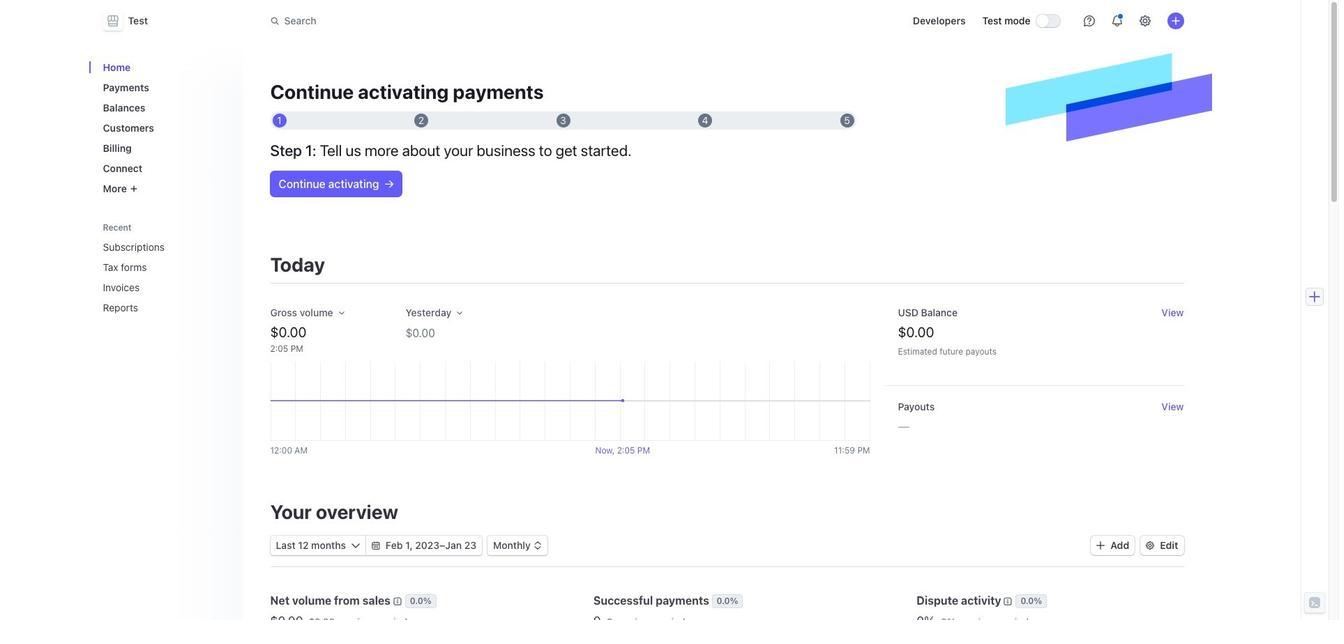 Task type: vqa. For each thing, say whether or not it's contained in the screenshot.
Core navigation links element
yes



Task type: locate. For each thing, give the bounding box(es) containing it.
0 horizontal spatial svg image
[[352, 542, 360, 551]]

figure
[[270, 362, 870, 442], [270, 362, 870, 442]]

notifications image
[[1112, 15, 1123, 27]]

1 horizontal spatial svg image
[[372, 542, 380, 551]]

1 svg image from the left
[[352, 542, 360, 551]]

2 svg image from the left
[[372, 542, 380, 551]]

Search text field
[[262, 8, 656, 34]]

toolbar
[[1091, 537, 1184, 556]]

svg image
[[352, 542, 360, 551], [372, 542, 380, 551]]

3 pin to navigation image from the top
[[217, 282, 229, 293]]

settings image
[[1140, 15, 1151, 27]]

2 pin to navigation image from the top
[[217, 262, 229, 273]]

pin to navigation image
[[217, 242, 229, 253], [217, 262, 229, 273], [217, 282, 229, 293], [217, 302, 229, 314]]

info image
[[1004, 598, 1013, 607]]

None search field
[[262, 8, 656, 34]]

Test mode checkbox
[[1036, 15, 1060, 27]]



Task type: describe. For each thing, give the bounding box(es) containing it.
help image
[[1084, 15, 1095, 27]]

core navigation links element
[[97, 61, 231, 200]]

4 pin to navigation image from the top
[[217, 302, 229, 314]]

recent element
[[89, 236, 242, 319]]

clear history image
[[220, 224, 229, 232]]

info image
[[393, 598, 402, 607]]

svg image
[[385, 180, 393, 189]]

recent navigation links element
[[89, 218, 242, 319]]

1 pin to navigation image from the top
[[217, 242, 229, 253]]



